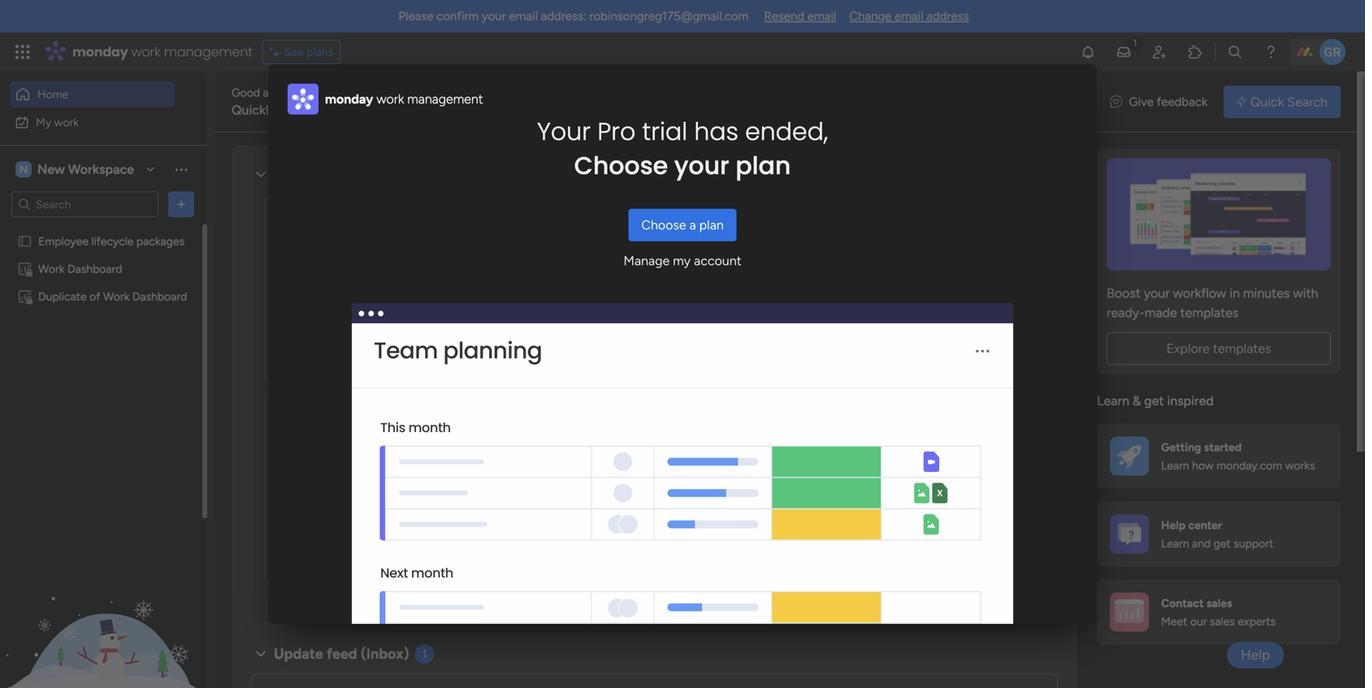 Task type: describe. For each thing, give the bounding box(es) containing it.
management for "add to favorites" icon
[[319, 556, 386, 570]]

support
[[1234, 537, 1274, 551]]

show all button
[[627, 599, 682, 625]]

feedback
[[1157, 94, 1208, 109]]

main
[[399, 556, 423, 570]]

ready-
[[1107, 305, 1145, 321]]

lottie animation image
[[0, 524, 207, 688]]

please
[[399, 9, 433, 24]]

email for change email address
[[895, 9, 923, 24]]

(inbox)
[[361, 645, 409, 663]]

workspace selection element
[[15, 160, 137, 179]]

change email address link
[[849, 9, 969, 24]]

change email address
[[849, 9, 969, 24]]

email for resend email
[[807, 9, 836, 24]]

new inside workspace selection element
[[37, 162, 65, 177]]

lifecycle inside list box
[[91, 234, 134, 248]]

new workspace
[[37, 162, 134, 177]]

lifecycle inside quick search results list box
[[357, 330, 407, 346]]

monday.com
[[1217, 459, 1282, 473]]

explore templates button
[[1107, 332, 1331, 365]]

heading containing your pro trial has ended,
[[537, 115, 828, 183]]

resend email
[[764, 9, 836, 24]]

work inside button
[[54, 115, 79, 129]]

0 vertical spatial dashboard
[[67, 262, 122, 276]]

apps image
[[1187, 44, 1203, 60]]

see plans button
[[262, 40, 341, 64]]

your
[[537, 115, 591, 149]]

close update feed (inbox) image
[[251, 644, 271, 664]]

quick search results list box
[[251, 184, 1058, 599]]

0 horizontal spatial work
[[38, 262, 65, 276]]

boost your workflow in minutes with ready-made templates
[[1107, 286, 1318, 321]]

help button
[[1227, 642, 1284, 669]]

0 vertical spatial sales
[[1207, 596, 1232, 610]]

> for "add to favorites" icon
[[389, 556, 396, 570]]

confirm
[[436, 9, 479, 24]]

workspace for remove from favorites image at the left of page
[[426, 357, 482, 371]]

plan inside your pro trial has ended, choose your plan
[[736, 149, 791, 183]]

0 horizontal spatial get
[[1144, 393, 1164, 409]]

0 horizontal spatial workspace
[[68, 162, 134, 177]]

work management heading
[[377, 89, 483, 109]]

add to favorites image
[[482, 529, 498, 545]]

contact sales element
[[1097, 580, 1341, 645]]

contact sales meet our sales experts
[[1161, 596, 1276, 629]]

your inside boost your workflow in minutes with ready-made templates
[[1144, 286, 1170, 301]]

1 email from the left
[[509, 9, 538, 24]]

0 vertical spatial lottie animation element
[[637, 72, 1094, 133]]

boards,
[[393, 102, 436, 118]]

n
[[19, 163, 28, 176]]

&
[[1133, 393, 1141, 409]]

greg!
[[318, 86, 347, 100]]

address:
[[541, 9, 586, 24]]

workflow
[[1173, 286, 1226, 301]]

update feed (inbox)
[[274, 645, 409, 663]]

work management > new workspace for remove from favorites icon at right
[[823, 357, 1014, 371]]

workspace image
[[15, 160, 32, 178]]

inbox image
[[1116, 44, 1132, 60]]

templates image image
[[1112, 158, 1326, 271]]

new for remove from favorites image at the left of page
[[399, 357, 423, 371]]

help for help
[[1241, 647, 1270, 663]]

workspace
[[426, 556, 481, 570]]

afternoon,
[[263, 86, 316, 100]]

show
[[633, 605, 662, 619]]

close recently visited image
[[251, 165, 271, 184]]

good afternoon, greg! quickly access your recent boards, inbox and workspaces
[[232, 86, 569, 118]]

quick search button
[[1224, 86, 1341, 118]]

help for help center learn and get support
[[1161, 518, 1186, 532]]

work dashboard
[[38, 262, 122, 276]]

> for remove from favorites icon at right
[[921, 357, 928, 371]]

and inside good afternoon, greg! quickly access your recent boards, inbox and workspaces
[[475, 102, 496, 118]]

workspace for remove from favorites icon at right
[[957, 357, 1014, 371]]

Search in workspace field
[[34, 195, 136, 214]]

in
[[1230, 286, 1240, 301]]

your right confirm
[[482, 9, 506, 24]]

duplicate of work dashboard
[[38, 290, 187, 303]]

made
[[1145, 305, 1177, 321]]

your pro trial has ended, choose your plan
[[537, 115, 828, 183]]

how
[[1192, 459, 1214, 473]]

getting started element
[[1097, 424, 1341, 489]]

has
[[694, 115, 738, 149]]

robinsongreg175@gmail.com
[[589, 9, 749, 24]]

manage my account button
[[611, 245, 755, 277]]

minutes
[[1243, 286, 1290, 301]]

explore templates
[[1166, 341, 1271, 356]]

all
[[665, 605, 676, 619]]

quick
[[1250, 94, 1284, 110]]

manage my account
[[624, 253, 742, 269]]

trial
[[642, 115, 687, 149]]

1 image
[[1128, 33, 1142, 52]]

boost
[[1107, 286, 1141, 301]]

0 horizontal spatial monday
[[72, 43, 128, 61]]

employee inside quick search results list box
[[295, 330, 354, 346]]

0 vertical spatial employee lifecycle packages
[[38, 234, 184, 248]]

choose inside button
[[641, 217, 686, 233]]

new for remove from favorites icon at right
[[930, 357, 954, 371]]

duplicate
[[38, 290, 87, 303]]

v2 user feedback image
[[1110, 93, 1122, 111]]

my work button
[[10, 109, 175, 135]]

choose a plan
[[641, 217, 724, 233]]

remove from favorites image
[[482, 330, 498, 346]]

your inside your pro trial has ended, choose your plan
[[674, 149, 729, 183]]

access
[[279, 102, 319, 118]]

greg robinson image
[[1320, 39, 1346, 65]]

give feedback
[[1129, 94, 1208, 109]]

recent
[[351, 102, 390, 118]]

a
[[689, 217, 696, 233]]

of
[[89, 290, 100, 303]]

inspired
[[1167, 393, 1214, 409]]



Task type: locate. For each thing, give the bounding box(es) containing it.
0 vertical spatial templates
[[1180, 305, 1239, 321]]

list box containing employee lifecycle packages
[[0, 224, 207, 530]]

work
[[131, 43, 161, 61], [377, 91, 404, 107], [54, 115, 79, 129], [292, 357, 316, 371], [823, 357, 848, 371], [292, 556, 316, 570]]

help center element
[[1097, 502, 1341, 567]]

1 horizontal spatial employee
[[295, 330, 354, 346]]

learn inside help center learn and get support
[[1161, 537, 1189, 551]]

v2 bolt switch image
[[1237, 93, 1246, 111]]

account
[[694, 253, 742, 269]]

1 vertical spatial learn
[[1161, 459, 1189, 473]]

help left center
[[1161, 518, 1186, 532]]

1 vertical spatial choose
[[641, 217, 686, 233]]

my
[[36, 115, 51, 129]]

get
[[1144, 393, 1164, 409], [1214, 537, 1231, 551]]

choose a plan button
[[628, 209, 737, 241]]

packages up duplicate of work dashboard
[[136, 234, 184, 248]]

and right inbox
[[475, 102, 496, 118]]

my work
[[36, 115, 79, 129]]

workspace
[[68, 162, 134, 177], [426, 357, 482, 371], [957, 357, 1014, 371]]

plan inside button
[[699, 217, 724, 233]]

resend
[[764, 9, 805, 24]]

1 horizontal spatial help
[[1241, 647, 1270, 663]]

please confirm your email address: robinsongreg175@gmail.com
[[399, 9, 749, 24]]

plans
[[306, 45, 333, 59]]

search everything image
[[1227, 44, 1243, 60]]

help center learn and get support
[[1161, 518, 1274, 551]]

0 horizontal spatial packages
[[136, 234, 184, 248]]

private dashboard image for work dashboard
[[17, 261, 33, 277]]

0 horizontal spatial plan
[[699, 217, 724, 233]]

1
[[422, 647, 427, 661]]

management
[[164, 43, 252, 61], [407, 91, 483, 107], [319, 357, 386, 371], [851, 357, 918, 371], [319, 556, 386, 570]]

1 vertical spatial sales
[[1210, 615, 1235, 629]]

monday
[[72, 43, 128, 61], [325, 91, 373, 107]]

email right resend
[[807, 9, 836, 24]]

dashboard right of
[[132, 290, 187, 303]]

private dashboard image left duplicate
[[17, 289, 33, 304]]

works
[[1285, 459, 1315, 473]]

1 horizontal spatial new
[[399, 357, 423, 371]]

0 horizontal spatial lifecycle
[[91, 234, 134, 248]]

1 horizontal spatial plan
[[736, 149, 791, 183]]

0 vertical spatial choose
[[574, 149, 668, 183]]

0 horizontal spatial work management > new workspace
[[292, 357, 482, 371]]

1 private dashboard image from the top
[[17, 261, 33, 277]]

notifications image
[[1080, 44, 1096, 60]]

1 vertical spatial lottie animation element
[[0, 524, 207, 688]]

help down experts
[[1241, 647, 1270, 663]]

and
[[475, 102, 496, 118], [1192, 537, 1211, 551]]

1 vertical spatial plan
[[699, 217, 724, 233]]

>
[[389, 357, 396, 371], [921, 357, 928, 371], [389, 556, 396, 570]]

1 vertical spatial employee
[[295, 330, 354, 346]]

0 vertical spatial packages
[[136, 234, 184, 248]]

private dashboard image down public board icon
[[17, 261, 33, 277]]

1 vertical spatial private dashboard image
[[17, 289, 33, 304]]

employee lifecycle packages inside quick search results list box
[[295, 330, 467, 346]]

plan
[[736, 149, 791, 183], [699, 217, 724, 233]]

1 vertical spatial get
[[1214, 537, 1231, 551]]

option
[[0, 227, 207, 230]]

management for remove from favorites icon at right
[[851, 357, 918, 371]]

employee
[[38, 234, 89, 248], [295, 330, 354, 346]]

packages
[[136, 234, 184, 248], [410, 330, 467, 346]]

2 horizontal spatial email
[[895, 9, 923, 24]]

management for remove from favorites image at the left of page
[[319, 357, 386, 371]]

select product image
[[15, 44, 31, 60]]

private dashboard image
[[537, 329, 555, 347]]

1 horizontal spatial work
[[103, 290, 129, 303]]

and inside help center learn and get support
[[1192, 537, 1211, 551]]

email right change
[[895, 9, 923, 24]]

quickly
[[232, 102, 276, 118]]

sales right our
[[1210, 615, 1235, 629]]

getting
[[1161, 440, 1201, 454]]

get inside help center learn and get support
[[1214, 537, 1231, 551]]

meet
[[1161, 615, 1188, 629]]

private dashboard image for duplicate of work dashboard
[[17, 289, 33, 304]]

list box
[[0, 224, 207, 530]]

see plans
[[284, 45, 333, 59]]

1 horizontal spatial monday work management
[[325, 91, 483, 107]]

0 vertical spatial learn
[[1097, 393, 1129, 409]]

email left the address:
[[509, 9, 538, 24]]

2 private dashboard image from the top
[[17, 289, 33, 304]]

0 horizontal spatial employee lifecycle packages
[[38, 234, 184, 248]]

templates right 'explore'
[[1213, 341, 1271, 356]]

work management > new workspace link
[[796, 197, 1045, 380]]

give
[[1129, 94, 1154, 109]]

and down center
[[1192, 537, 1211, 551]]

work management > main workspace
[[292, 556, 481, 570]]

workspace up search in workspace field
[[68, 162, 134, 177]]

1 horizontal spatial monday
[[325, 91, 373, 107]]

work up duplicate
[[38, 262, 65, 276]]

0 vertical spatial help
[[1161, 518, 1186, 532]]

employee lifecycle packages
[[38, 234, 184, 248], [295, 330, 467, 346]]

lottie animation element
[[637, 72, 1094, 133], [0, 524, 207, 688]]

email
[[509, 9, 538, 24], [807, 9, 836, 24], [895, 9, 923, 24]]

dashboard up of
[[67, 262, 122, 276]]

sales
[[1207, 596, 1232, 610], [1210, 615, 1235, 629]]

lifecycle
[[91, 234, 134, 248], [357, 330, 407, 346]]

0 vertical spatial private dashboard image
[[17, 261, 33, 277]]

manage
[[624, 253, 670, 269]]

1 horizontal spatial work management > new workspace
[[823, 357, 1014, 371]]

learn for getting
[[1161, 459, 1189, 473]]

with
[[1293, 286, 1318, 301]]

packages left remove from favorites image at the left of page
[[410, 330, 467, 346]]

learn
[[1097, 393, 1129, 409], [1161, 459, 1189, 473], [1161, 537, 1189, 551]]

update
[[274, 645, 323, 663]]

your
[[482, 9, 506, 24], [322, 102, 348, 118], [674, 149, 729, 183], [1144, 286, 1170, 301]]

0 horizontal spatial employee
[[38, 234, 89, 248]]

0 horizontal spatial and
[[475, 102, 496, 118]]

show all
[[633, 605, 676, 619]]

0 vertical spatial lifecycle
[[91, 234, 134, 248]]

monday right access
[[325, 91, 373, 107]]

packages inside quick search results list box
[[410, 330, 467, 346]]

monday work management
[[72, 43, 252, 61], [325, 91, 483, 107]]

explore
[[1166, 341, 1210, 356]]

help inside button
[[1241, 647, 1270, 663]]

learn down getting
[[1161, 459, 1189, 473]]

experts
[[1238, 615, 1276, 629]]

2 horizontal spatial workspace
[[957, 357, 1014, 371]]

help inside help center learn and get support
[[1161, 518, 1186, 532]]

3 email from the left
[[895, 9, 923, 24]]

feed
[[327, 645, 357, 663]]

0 vertical spatial work
[[38, 262, 65, 276]]

1 horizontal spatial email
[[807, 9, 836, 24]]

0 vertical spatial monday work management
[[72, 43, 252, 61]]

2 email from the left
[[807, 9, 836, 24]]

our
[[1190, 615, 1207, 629]]

1 horizontal spatial get
[[1214, 537, 1231, 551]]

get down center
[[1214, 537, 1231, 551]]

address
[[926, 9, 969, 24]]

1 horizontal spatial lifecycle
[[357, 330, 407, 346]]

work
[[38, 262, 65, 276], [103, 290, 129, 303]]

public board image
[[17, 234, 33, 249]]

contact
[[1161, 596, 1204, 610]]

your inside good afternoon, greg! quickly access your recent boards, inbox and workspaces
[[322, 102, 348, 118]]

new
[[37, 162, 65, 177], [399, 357, 423, 371], [930, 357, 954, 371]]

1 vertical spatial lifecycle
[[357, 330, 407, 346]]

quick search
[[1250, 94, 1328, 110]]

component image
[[537, 355, 552, 369]]

work management > main workspace link
[[264, 397, 514, 579]]

1 vertical spatial employee lifecycle packages
[[295, 330, 467, 346]]

0 horizontal spatial monday work management
[[72, 43, 252, 61]]

templates
[[1180, 305, 1239, 321], [1213, 341, 1271, 356]]

1 vertical spatial help
[[1241, 647, 1270, 663]]

learn for help
[[1161, 537, 1189, 551]]

choose inside your pro trial has ended, choose your plan
[[574, 149, 668, 183]]

2 vertical spatial learn
[[1161, 537, 1189, 551]]

0 horizontal spatial email
[[509, 9, 538, 24]]

heading
[[537, 115, 828, 183]]

1 vertical spatial templates
[[1213, 341, 1271, 356]]

monday up home button
[[72, 43, 128, 61]]

templates down the workflow
[[1180, 305, 1239, 321]]

0 vertical spatial monday
[[72, 43, 128, 61]]

workspace down remove from favorites icon at right
[[957, 357, 1014, 371]]

learn & get inspired
[[1097, 393, 1214, 409]]

dashboard
[[67, 262, 122, 276], [132, 290, 187, 303]]

1 horizontal spatial employee lifecycle packages
[[295, 330, 467, 346]]

0 horizontal spatial help
[[1161, 518, 1186, 532]]

0 horizontal spatial lottie animation element
[[0, 524, 207, 688]]

work management > new workspace for remove from favorites image at the left of page
[[292, 357, 482, 371]]

1 vertical spatial monday
[[325, 91, 373, 107]]

help
[[1161, 518, 1186, 532], [1241, 647, 1270, 663]]

2 work management > new workspace from the left
[[823, 357, 1014, 371]]

private dashboard image
[[17, 261, 33, 277], [17, 289, 33, 304]]

getting started learn how monday.com works
[[1161, 440, 1315, 473]]

good
[[232, 86, 260, 100]]

1 horizontal spatial and
[[1192, 537, 1211, 551]]

1 vertical spatial dashboard
[[132, 290, 187, 303]]

0 vertical spatial and
[[475, 102, 496, 118]]

1 work management > new workspace from the left
[[292, 357, 482, 371]]

my
[[673, 253, 691, 269]]

templates inside boost your workflow in minutes with ready-made templates
[[1180, 305, 1239, 321]]

packages inside list box
[[136, 234, 184, 248]]

search
[[1287, 94, 1328, 110]]

home
[[37, 87, 68, 101]]

1 horizontal spatial workspace
[[426, 357, 482, 371]]

change
[[849, 9, 892, 24]]

resend email link
[[764, 9, 836, 24]]

0 horizontal spatial dashboard
[[67, 262, 122, 276]]

work right of
[[103, 290, 129, 303]]

0 horizontal spatial new
[[37, 162, 65, 177]]

1 horizontal spatial packages
[[410, 330, 467, 346]]

your up a
[[674, 149, 729, 183]]

1 vertical spatial packages
[[410, 330, 467, 346]]

0 vertical spatial get
[[1144, 393, 1164, 409]]

1 horizontal spatial lottie animation element
[[637, 72, 1094, 133]]

1 vertical spatial monday work management
[[325, 91, 483, 107]]

learn left &
[[1097, 393, 1129, 409]]

templates inside button
[[1213, 341, 1271, 356]]

learn down center
[[1161, 537, 1189, 551]]

your down greg!
[[322, 102, 348, 118]]

home button
[[10, 81, 175, 107]]

2 horizontal spatial new
[[930, 357, 954, 371]]

remove from favorites image
[[1013, 330, 1030, 346]]

get right &
[[1144, 393, 1164, 409]]

invite members image
[[1151, 44, 1168, 60]]

see
[[284, 45, 304, 59]]

your up made
[[1144, 286, 1170, 301]]

learn inside the getting started learn how monday.com works
[[1161, 459, 1189, 473]]

pro
[[597, 115, 636, 149]]

sales up our
[[1207, 596, 1232, 610]]

workspace down remove from favorites image at the left of page
[[426, 357, 482, 371]]

started
[[1204, 440, 1242, 454]]

1 vertical spatial work
[[103, 290, 129, 303]]

workspaces
[[500, 102, 569, 118]]

inbox
[[439, 102, 472, 118]]

1 horizontal spatial dashboard
[[132, 290, 187, 303]]

0 vertical spatial plan
[[736, 149, 791, 183]]

ended,
[[745, 115, 828, 149]]

0 vertical spatial employee
[[38, 234, 89, 248]]

1 vertical spatial and
[[1192, 537, 1211, 551]]

center
[[1188, 518, 1222, 532]]

> for remove from favorites image at the left of page
[[389, 357, 396, 371]]

help image
[[1263, 44, 1279, 60]]



Task type: vqa. For each thing, say whether or not it's contained in the screenshot.
Add to favorites icon
yes



